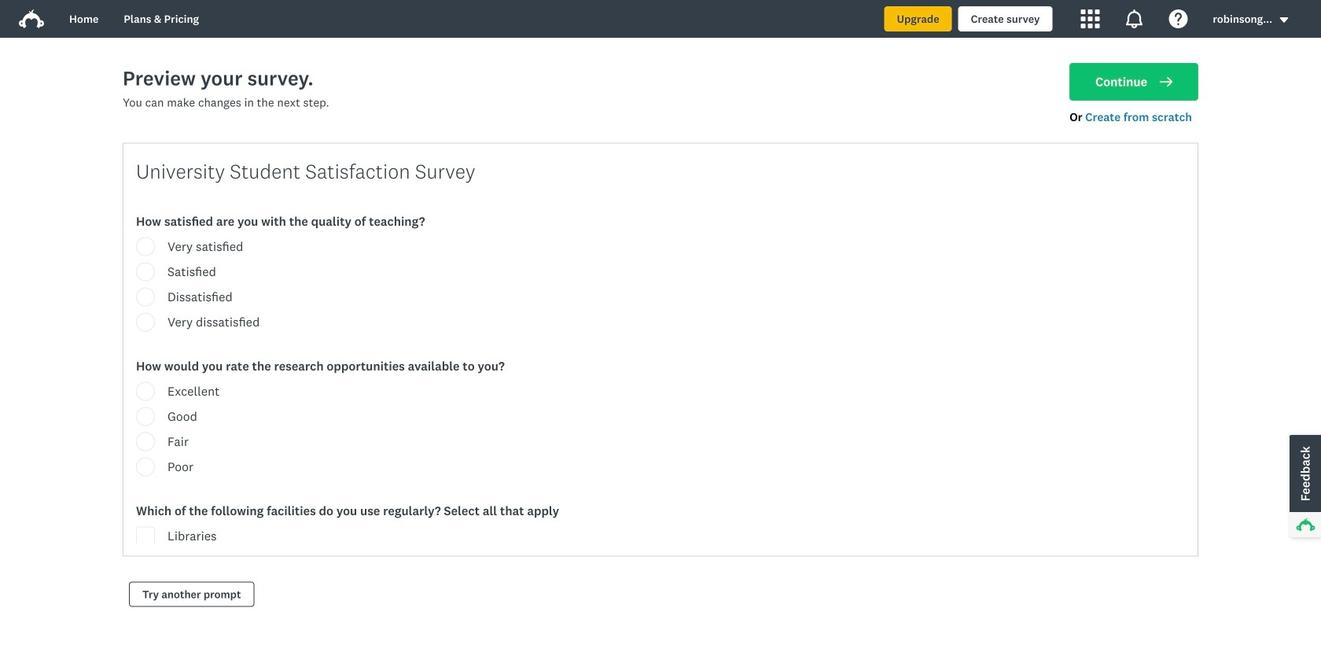 Task type: vqa. For each thing, say whether or not it's contained in the screenshot.
bottommost No issues icon
no



Task type: locate. For each thing, give the bounding box(es) containing it.
2 brand logo image from the top
[[19, 9, 44, 28]]

dropdown arrow icon image
[[1280, 15, 1291, 26], [1281, 17, 1289, 23]]

products icon image
[[1082, 9, 1100, 28], [1082, 9, 1100, 28]]

notification center icon image
[[1126, 9, 1144, 28]]

1 brand logo image from the top
[[19, 6, 44, 31]]

brand logo image
[[19, 6, 44, 31], [19, 9, 44, 28]]

help icon image
[[1170, 9, 1189, 28]]



